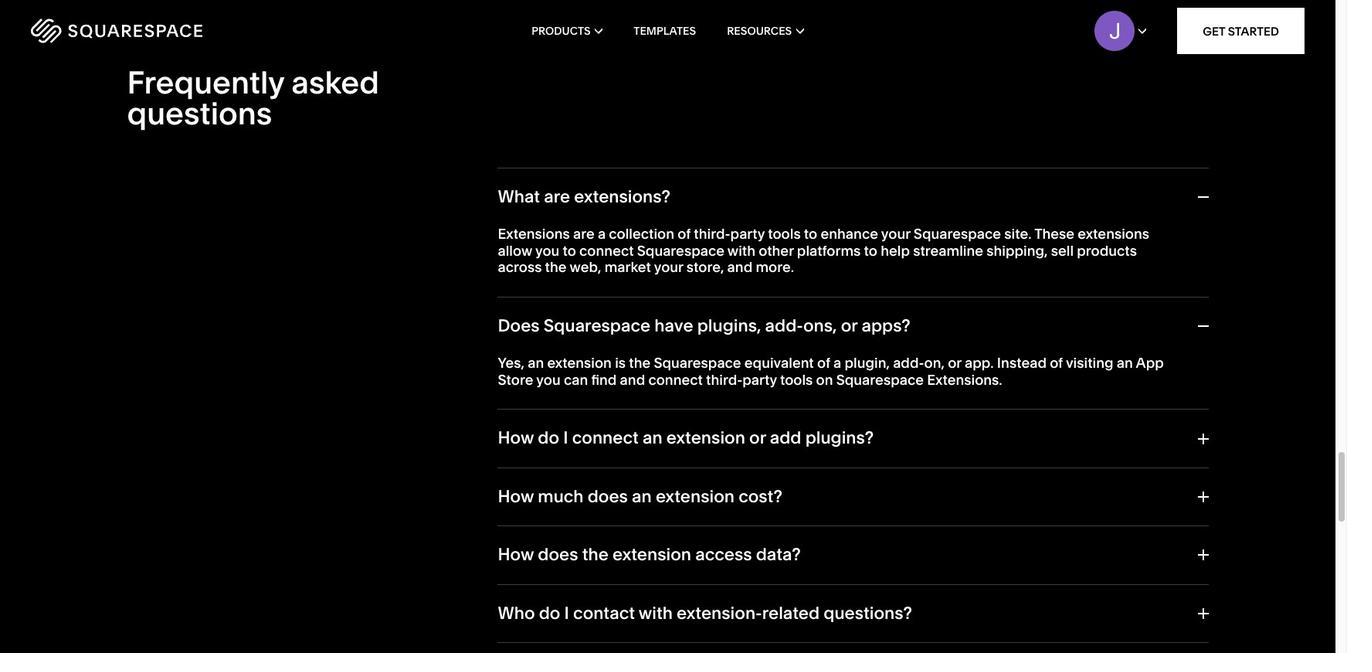 Task type: describe. For each thing, give the bounding box(es) containing it.
show answer image for how do i connect an extension or add plugins?
[[1197, 433, 1209, 444]]

do for who
[[539, 603, 561, 623]]

2 vertical spatial the
[[582, 544, 609, 565]]

an up "how much does an extension cost?"
[[643, 428, 663, 449]]

products
[[532, 24, 591, 38]]

show answer image for how does the extension access data?
[[1197, 550, 1209, 561]]

frequently asked questions
[[127, 63, 379, 132]]

store,
[[687, 258, 725, 276]]

party inside extensions are a collection of third-party tools to enhance your squarespace site. these extensions allow you to connect squarespace with other platforms to help streamline shipping, sell products across the web, market your store, and more.
[[731, 225, 765, 243]]

on,
[[925, 354, 945, 372]]

or inside yes, an extension is the squarespace equivalent of a plugin, add-on, or app. instead of visiting an app store you can find and connect third-party tools on squarespace extensions.
[[948, 354, 962, 372]]

hide answer image for what are extensions?
[[1197, 192, 1209, 202]]

have
[[655, 315, 694, 336]]

are for what
[[544, 186, 570, 207]]

are for extensions
[[573, 225, 595, 243]]

an up how does the extension access data?
[[632, 486, 652, 507]]

how does the extension access data?
[[498, 544, 801, 565]]

who do i contact with extension-related questions?
[[498, 603, 913, 623]]

extensions are a collection of third-party tools to enhance your squarespace site. these extensions allow you to connect squarespace with other platforms to help streamline shipping, sell products across the web, market your store, and more.
[[498, 225, 1150, 276]]

2 horizontal spatial of
[[1050, 354, 1064, 372]]

add- inside yes, an extension is the squarespace equivalent of a plugin, add-on, or app. instead of visiting an app store you can find and connect third-party tools on squarespace extensions.
[[894, 354, 925, 372]]

who
[[498, 603, 535, 623]]

contact
[[574, 603, 635, 623]]

much
[[538, 486, 584, 507]]

a inside yes, an extension is the squarespace equivalent of a plugin, add-on, or app. instead of visiting an app store you can find and connect third-party tools on squarespace extensions.
[[834, 354, 842, 372]]

across
[[498, 258, 542, 276]]

streamline
[[914, 242, 984, 259]]

yes,
[[498, 354, 525, 372]]

squarespace up have
[[637, 242, 725, 259]]

products button
[[532, 0, 603, 62]]

1 horizontal spatial to
[[804, 225, 818, 243]]

with inside extensions are a collection of third-party tools to enhance your squarespace site. these extensions allow you to connect squarespace with other platforms to help streamline shipping, sell products across the web, market your store, and more.
[[728, 242, 756, 259]]

questions
[[127, 94, 272, 132]]

the inside yes, an extension is the squarespace equivalent of a plugin, add-on, or app. instead of visiting an app store you can find and connect third-party tools on squarespace extensions.
[[629, 354, 651, 372]]

or for does squarespace have plugins, add-ons, or apps?
[[841, 315, 858, 336]]

these
[[1035, 225, 1075, 243]]

0 horizontal spatial to
[[563, 242, 576, 259]]

you inside extensions are a collection of third-party tools to enhance your squarespace site. these extensions allow you to connect squarespace with other platforms to help streamline shipping, sell products across the web, market your store, and more.
[[536, 242, 560, 259]]

0 vertical spatial your
[[882, 225, 911, 243]]

extensions
[[1078, 225, 1150, 243]]

started
[[1229, 24, 1280, 38]]

other
[[759, 242, 794, 259]]

is
[[615, 354, 626, 372]]

market
[[605, 258, 651, 276]]

tools inside yes, an extension is the squarespace equivalent of a plugin, add-on, or app. instead of visiting an app store you can find and connect third-party tools on squarespace extensions.
[[781, 371, 813, 389]]

on
[[817, 371, 834, 389]]

extensions.
[[928, 371, 1003, 389]]

i for connect
[[564, 428, 569, 449]]

instead
[[998, 354, 1047, 372]]

you inside yes, an extension is the squarespace equivalent of a plugin, add-on, or app. instead of visiting an app store you can find and connect third-party tools on squarespace extensions.
[[537, 371, 561, 389]]

yes, an extension is the squarespace equivalent of a plugin, add-on, or app. instead of visiting an app store you can find and connect third-party tools on squarespace extensions.
[[498, 354, 1165, 389]]

third- inside extensions are a collection of third-party tools to enhance your squarespace site. these extensions allow you to connect squarespace with other platforms to help streamline shipping, sell products across the web, market your store, and more.
[[694, 225, 731, 243]]

resources
[[727, 24, 792, 38]]

0 horizontal spatial your
[[654, 258, 684, 276]]

get started link
[[1178, 8, 1305, 54]]

products
[[1078, 242, 1138, 259]]

i for contact
[[565, 603, 570, 623]]

squarespace up is
[[544, 315, 651, 336]]

store
[[498, 371, 534, 389]]

add
[[770, 428, 802, 449]]

resources button
[[727, 0, 804, 62]]

enhance
[[821, 225, 879, 243]]

how for how do i connect an extension or add plugins?
[[498, 428, 534, 449]]

sell
[[1052, 242, 1074, 259]]

squarespace logo link
[[31, 19, 286, 43]]



Task type: locate. For each thing, give the bounding box(es) containing it.
connect inside extensions are a collection of third-party tools to enhance your squarespace site. these extensions allow you to connect squarespace with other platforms to help streamline shipping, sell products across the web, market your store, and more.
[[580, 242, 634, 259]]

platforms
[[797, 242, 861, 259]]

your
[[882, 225, 911, 243], [654, 258, 684, 276]]

an right yes,
[[528, 354, 544, 372]]

the up the contact
[[582, 544, 609, 565]]

0 horizontal spatial are
[[544, 186, 570, 207]]

you left can
[[537, 371, 561, 389]]

connect down have
[[649, 371, 703, 389]]

and right find on the bottom left of page
[[620, 371, 646, 389]]

site.
[[1005, 225, 1032, 243]]

ons,
[[804, 315, 837, 336]]

1 how from the top
[[498, 428, 534, 449]]

1 vertical spatial or
[[948, 354, 962, 372]]

1 horizontal spatial the
[[582, 544, 609, 565]]

or
[[841, 315, 858, 336], [948, 354, 962, 372], [750, 428, 766, 449]]

asked
[[292, 63, 379, 101]]

1 vertical spatial add-
[[894, 354, 925, 372]]

0 vertical spatial does
[[588, 486, 628, 507]]

hide answer image
[[1197, 192, 1209, 202], [1197, 321, 1209, 332]]

1 hide answer image from the top
[[1197, 192, 1209, 202]]

plugins,
[[698, 315, 762, 336]]

frequently
[[127, 63, 284, 101]]

collection
[[609, 225, 675, 243]]

more.
[[756, 258, 795, 276]]

0 horizontal spatial with
[[639, 603, 673, 623]]

1 horizontal spatial a
[[834, 354, 842, 372]]

a right on
[[834, 354, 842, 372]]

third- down plugins,
[[706, 371, 743, 389]]

0 horizontal spatial or
[[750, 428, 766, 449]]

connect down find on the bottom left of page
[[572, 428, 639, 449]]

third- up store,
[[694, 225, 731, 243]]

i
[[564, 428, 569, 449], [565, 603, 570, 623]]

are
[[544, 186, 570, 207], [573, 225, 595, 243]]

do for how
[[538, 428, 560, 449]]

your left store,
[[654, 258, 684, 276]]

show answer image
[[1197, 433, 1209, 444], [1197, 492, 1209, 502], [1197, 550, 1209, 561]]

2 vertical spatial or
[[750, 428, 766, 449]]

can
[[564, 371, 588, 389]]

1 vertical spatial and
[[620, 371, 646, 389]]

of
[[678, 225, 691, 243], [818, 354, 831, 372], [1050, 354, 1064, 372]]

shipping,
[[987, 242, 1048, 259]]

1 vertical spatial with
[[639, 603, 673, 623]]

third-
[[694, 225, 731, 243], [706, 371, 743, 389]]

2 vertical spatial show answer image
[[1197, 550, 1209, 561]]

1 vertical spatial show answer image
[[1197, 492, 1209, 502]]

of up store,
[[678, 225, 691, 243]]

of left visiting
[[1050, 354, 1064, 372]]

squarespace
[[914, 225, 1002, 243], [637, 242, 725, 259], [544, 315, 651, 336], [654, 354, 742, 372], [837, 371, 924, 389]]

1 vertical spatial your
[[654, 258, 684, 276]]

app.
[[965, 354, 994, 372]]

does squarespace have plugins, add-ons, or apps?
[[498, 315, 911, 336]]

the right is
[[629, 354, 651, 372]]

1 vertical spatial you
[[537, 371, 561, 389]]

1 horizontal spatial are
[[573, 225, 595, 243]]

i up "much" in the bottom left of the page
[[564, 428, 569, 449]]

does down "much" in the bottom left of the page
[[538, 544, 579, 565]]

allow
[[498, 242, 533, 259]]

tools up the more.
[[768, 225, 801, 243]]

extension-
[[677, 603, 763, 623]]

tools inside extensions are a collection of third-party tools to enhance your squarespace site. these extensions allow you to connect squarespace with other platforms to help streamline shipping, sell products across the web, market your store, and more.
[[768, 225, 801, 243]]

are up web,
[[573, 225, 595, 243]]

or for how do i connect an extension or add plugins?
[[750, 428, 766, 449]]

extension
[[548, 354, 612, 372], [667, 428, 746, 449], [656, 486, 735, 507], [613, 544, 692, 565]]

squarespace left the site.
[[914, 225, 1002, 243]]

and
[[728, 258, 753, 276], [620, 371, 646, 389]]

plugin,
[[845, 354, 890, 372]]

1 vertical spatial are
[[573, 225, 595, 243]]

how left "much" in the bottom left of the page
[[498, 486, 534, 507]]

to right other
[[804, 225, 818, 243]]

0 vertical spatial party
[[731, 225, 765, 243]]

are inside extensions are a collection of third-party tools to enhance your squarespace site. these extensions allow you to connect squarespace with other platforms to help streamline shipping, sell products across the web, market your store, and more.
[[573, 225, 595, 243]]

1 vertical spatial i
[[565, 603, 570, 623]]

0 horizontal spatial does
[[538, 544, 579, 565]]

templates
[[634, 24, 696, 38]]

equivalent
[[745, 354, 814, 372]]

how much does an extension cost?
[[498, 486, 783, 507]]

of inside extensions are a collection of third-party tools to enhance your squarespace site. these extensions allow you to connect squarespace with other platforms to help streamline shipping, sell products across the web, market your store, and more.
[[678, 225, 691, 243]]

or right on,
[[948, 354, 962, 372]]

does
[[498, 315, 540, 336]]

squarespace logo image
[[31, 19, 202, 43]]

with left other
[[728, 242, 756, 259]]

2 how from the top
[[498, 486, 534, 507]]

how for how does the extension access data?
[[498, 544, 534, 565]]

show answer image for how much does an extension cost?
[[1197, 492, 1209, 502]]

access
[[696, 544, 752, 565]]

squarespace down does squarespace have plugins, add-ons, or apps?
[[654, 354, 742, 372]]

1 horizontal spatial or
[[841, 315, 858, 336]]

1 vertical spatial the
[[629, 354, 651, 372]]

1 horizontal spatial add-
[[894, 354, 925, 372]]

what are extensions?
[[498, 186, 671, 207]]

1 horizontal spatial of
[[818, 354, 831, 372]]

show answer image
[[1197, 608, 1209, 619]]

connect inside yes, an extension is the squarespace equivalent of a plugin, add-on, or app. instead of visiting an app store you can find and connect third-party tools on squarespace extensions.
[[649, 371, 703, 389]]

what
[[498, 186, 540, 207]]

party
[[731, 225, 765, 243], [743, 371, 777, 389]]

related
[[763, 603, 820, 623]]

third- inside yes, an extension is the squarespace equivalent of a plugin, add-on, or app. instead of visiting an app store you can find and connect third-party tools on squarespace extensions.
[[706, 371, 743, 389]]

0 horizontal spatial and
[[620, 371, 646, 389]]

apps?
[[862, 315, 911, 336]]

to right across
[[563, 242, 576, 259]]

get
[[1204, 24, 1226, 38]]

and right store,
[[728, 258, 753, 276]]

an
[[528, 354, 544, 372], [1117, 354, 1134, 372], [643, 428, 663, 449], [632, 486, 652, 507]]

the left web,
[[545, 258, 567, 276]]

does
[[588, 486, 628, 507], [538, 544, 579, 565]]

1 vertical spatial tools
[[781, 371, 813, 389]]

a
[[598, 225, 606, 243], [834, 354, 842, 372]]

with right the contact
[[639, 603, 673, 623]]

0 vertical spatial i
[[564, 428, 569, 449]]

get started
[[1204, 24, 1280, 38]]

party inside yes, an extension is the squarespace equivalent of a plugin, add-on, or app. instead of visiting an app store you can find and connect third-party tools on squarespace extensions.
[[743, 371, 777, 389]]

1 horizontal spatial and
[[728, 258, 753, 276]]

an left app
[[1117, 354, 1134, 372]]

find
[[592, 371, 617, 389]]

1 horizontal spatial your
[[882, 225, 911, 243]]

and inside yes, an extension is the squarespace equivalent of a plugin, add-on, or app. instead of visiting an app store you can find and connect third-party tools on squarespace extensions.
[[620, 371, 646, 389]]

the
[[545, 258, 567, 276], [629, 354, 651, 372], [582, 544, 609, 565]]

do
[[538, 428, 560, 449], [539, 603, 561, 623]]

0 vertical spatial with
[[728, 242, 756, 259]]

3 how from the top
[[498, 544, 534, 565]]

0 vertical spatial show answer image
[[1197, 433, 1209, 444]]

you right allow
[[536, 242, 560, 259]]

cost?
[[739, 486, 783, 507]]

and inside extensions are a collection of third-party tools to enhance your squarespace site. these extensions allow you to connect squarespace with other platforms to help streamline shipping, sell products across the web, market your store, and more.
[[728, 258, 753, 276]]

2 show answer image from the top
[[1197, 492, 1209, 502]]

1 vertical spatial do
[[539, 603, 561, 623]]

0 vertical spatial tools
[[768, 225, 801, 243]]

do right who
[[539, 603, 561, 623]]

to
[[804, 225, 818, 243], [563, 242, 576, 259], [865, 242, 878, 259]]

extensions
[[498, 225, 570, 243]]

how down store
[[498, 428, 534, 449]]

squarespace down apps?
[[837, 371, 924, 389]]

connect
[[580, 242, 634, 259], [649, 371, 703, 389], [572, 428, 639, 449]]

web,
[[570, 258, 602, 276]]

templates link
[[634, 0, 696, 62]]

0 vertical spatial how
[[498, 428, 534, 449]]

how up who
[[498, 544, 534, 565]]

0 vertical spatial the
[[545, 258, 567, 276]]

1 vertical spatial party
[[743, 371, 777, 389]]

0 vertical spatial you
[[536, 242, 560, 259]]

do up "much" in the bottom left of the page
[[538, 428, 560, 449]]

2 horizontal spatial to
[[865, 242, 878, 259]]

0 horizontal spatial add-
[[766, 315, 804, 336]]

questions?
[[824, 603, 913, 623]]

visiting
[[1067, 354, 1114, 372]]

add-
[[766, 315, 804, 336], [894, 354, 925, 372]]

2 horizontal spatial or
[[948, 354, 962, 372]]

1 vertical spatial hide answer image
[[1197, 321, 1209, 332]]

0 vertical spatial a
[[598, 225, 606, 243]]

how do i connect an extension or add plugins?
[[498, 428, 874, 449]]

you
[[536, 242, 560, 259], [537, 371, 561, 389]]

0 vertical spatial and
[[728, 258, 753, 276]]

0 vertical spatial connect
[[580, 242, 634, 259]]

the inside extensions are a collection of third-party tools to enhance your squarespace site. these extensions allow you to connect squarespace with other platforms to help streamline shipping, sell products across the web, market your store, and more.
[[545, 258, 567, 276]]

1 horizontal spatial does
[[588, 486, 628, 507]]

1 horizontal spatial with
[[728, 242, 756, 259]]

2 hide answer image from the top
[[1197, 321, 1209, 332]]

or right "ons,"
[[841, 315, 858, 336]]

0 vertical spatial or
[[841, 315, 858, 336]]

party down plugins,
[[743, 371, 777, 389]]

0 vertical spatial do
[[538, 428, 560, 449]]

how
[[498, 428, 534, 449], [498, 486, 534, 507], [498, 544, 534, 565]]

i left the contact
[[565, 603, 570, 623]]

2 horizontal spatial the
[[629, 354, 651, 372]]

data?
[[756, 544, 801, 565]]

0 vertical spatial hide answer image
[[1197, 192, 1209, 202]]

1 vertical spatial a
[[834, 354, 842, 372]]

help
[[881, 242, 910, 259]]

are right what
[[544, 186, 570, 207]]

0 vertical spatial add-
[[766, 315, 804, 336]]

to left help
[[865, 242, 878, 259]]

extensions?
[[574, 186, 671, 207]]

0 vertical spatial are
[[544, 186, 570, 207]]

1 show answer image from the top
[[1197, 433, 1209, 444]]

app
[[1137, 354, 1165, 372]]

party up the more.
[[731, 225, 765, 243]]

your right enhance at the right top of page
[[882, 225, 911, 243]]

a inside extensions are a collection of third-party tools to enhance your squarespace site. these extensions allow you to connect squarespace with other platforms to help streamline shipping, sell products across the web, market your store, and more.
[[598, 225, 606, 243]]

0 vertical spatial third-
[[694, 225, 731, 243]]

1 vertical spatial third-
[[706, 371, 743, 389]]

of down "ons,"
[[818, 354, 831, 372]]

0 horizontal spatial the
[[545, 258, 567, 276]]

tools
[[768, 225, 801, 243], [781, 371, 813, 389]]

add- right plugin,
[[894, 354, 925, 372]]

0 horizontal spatial a
[[598, 225, 606, 243]]

0 horizontal spatial of
[[678, 225, 691, 243]]

1 vertical spatial does
[[538, 544, 579, 565]]

does right "much" in the bottom left of the page
[[588, 486, 628, 507]]

extension inside yes, an extension is the squarespace equivalent of a plugin, add-on, or app. instead of visiting an app store you can find and connect third-party tools on squarespace extensions.
[[548, 354, 612, 372]]

a up web,
[[598, 225, 606, 243]]

connect down extensions?
[[580, 242, 634, 259]]

or left add
[[750, 428, 766, 449]]

2 vertical spatial connect
[[572, 428, 639, 449]]

plugins?
[[806, 428, 874, 449]]

how for how much does an extension cost?
[[498, 486, 534, 507]]

tools left on
[[781, 371, 813, 389]]

2 vertical spatial how
[[498, 544, 534, 565]]

3 show answer image from the top
[[1197, 550, 1209, 561]]

hide answer image for does squarespace have plugins, add-ons, or apps?
[[1197, 321, 1209, 332]]

with
[[728, 242, 756, 259], [639, 603, 673, 623]]

1 vertical spatial how
[[498, 486, 534, 507]]

1 vertical spatial connect
[[649, 371, 703, 389]]

add- up equivalent
[[766, 315, 804, 336]]



Task type: vqa. For each thing, say whether or not it's contained in the screenshot.
Log
no



